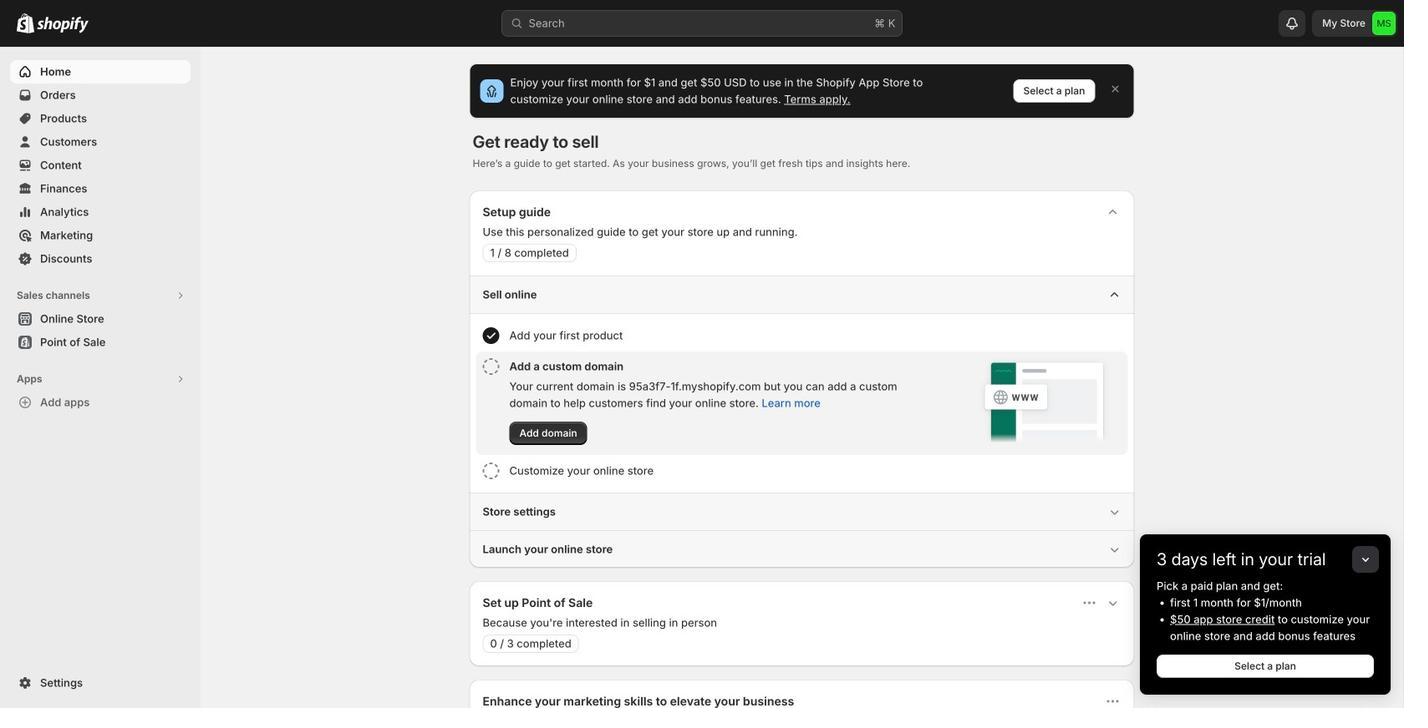 Task type: locate. For each thing, give the bounding box(es) containing it.
1 horizontal spatial shopify image
[[37, 17, 89, 33]]

sell online group
[[469, 276, 1135, 493]]

add your first product group
[[476, 321, 1128, 351]]

setup guide region
[[469, 191, 1135, 568]]

shopify image
[[17, 13, 34, 33], [37, 17, 89, 33]]

mark add a custom domain as done image
[[483, 359, 499, 375]]

customize your online store group
[[476, 456, 1128, 486]]

mark add your first product as not done image
[[483, 328, 499, 344]]



Task type: vqa. For each thing, say whether or not it's contained in the screenshot.
Mark Add your first product as not done image
yes



Task type: describe. For each thing, give the bounding box(es) containing it.
0 horizontal spatial shopify image
[[17, 13, 34, 33]]

my store image
[[1373, 12, 1396, 35]]

guide categories group
[[469, 276, 1135, 568]]

mark customize your online store as done image
[[483, 463, 499, 480]]

add a custom domain group
[[476, 352, 1128, 456]]



